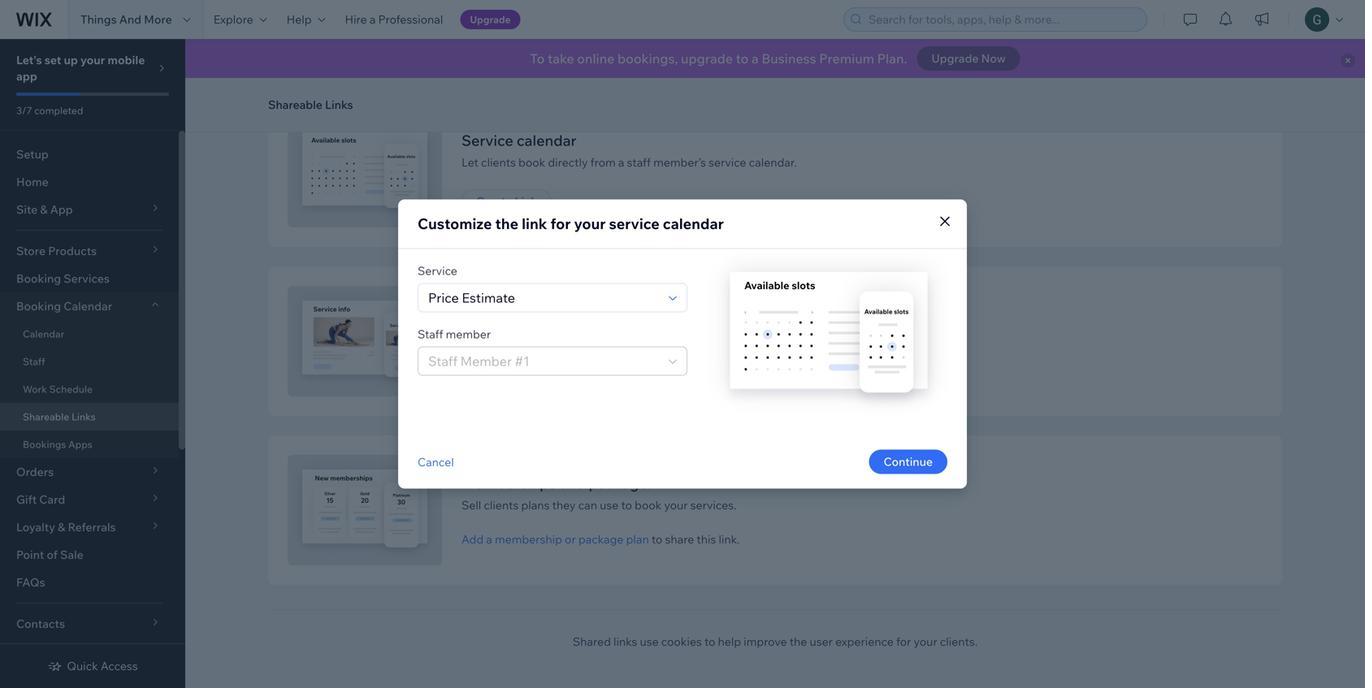 Task type: locate. For each thing, give the bounding box(es) containing it.
1 vertical spatial create
[[476, 363, 512, 378]]

calendar
[[64, 299, 112, 313], [23, 328, 64, 340]]

0 vertical spatial service
[[709, 155, 747, 170]]

service left the "calendar."
[[709, 155, 747, 170]]

shareable
[[268, 98, 323, 112], [23, 411, 69, 423]]

clients inside service page give clients more info on a service or course before they book.
[[489, 324, 523, 339]]

booking calendar
[[16, 299, 112, 313]]

service inside service page give clients more info on a service or course before they book.
[[604, 324, 641, 339]]

apps
[[68, 439, 93, 451]]

a left staff
[[619, 155, 625, 170]]

link
[[515, 194, 538, 209], [515, 363, 538, 378]]

for right link
[[551, 215, 571, 233]]

let's set up your mobile app
[[16, 53, 145, 83]]

1 horizontal spatial staff
[[418, 327, 444, 341]]

1 vertical spatial shareable
[[23, 411, 69, 423]]

point of sale
[[16, 548, 84, 562]]

create link up link
[[476, 194, 538, 209]]

your inside memberships and packages sell clients plans they can use to book your services.
[[665, 498, 688, 513]]

2 create link from the top
[[476, 363, 538, 378]]

1 create from the top
[[476, 194, 512, 209]]

2 vertical spatial clients
[[484, 498, 519, 513]]

0 vertical spatial link
[[515, 194, 538, 209]]

or left package on the left bottom
[[565, 533, 576, 547]]

1 horizontal spatial links
[[325, 98, 353, 112]]

add
[[462, 533, 484, 547]]

0 vertical spatial the
[[496, 215, 519, 233]]

calendar inside service calendar let clients book directly from a staff member's service calendar.
[[517, 131, 577, 150]]

links for the shareable links link on the bottom of the page
[[72, 411, 96, 423]]

create link button
[[462, 189, 552, 214], [462, 359, 552, 383]]

shareable links inside the sidebar element
[[23, 411, 96, 423]]

upgrade left now
[[932, 51, 979, 65]]

book inside service calendar let clients book directly from a staff member's service calendar.
[[519, 155, 546, 170]]

1 vertical spatial the
[[790, 635, 808, 649]]

your
[[80, 53, 105, 67], [574, 215, 606, 233], [665, 498, 688, 513], [914, 635, 938, 649]]

0 horizontal spatial use
[[600, 498, 619, 513]]

create down give
[[476, 363, 512, 378]]

bookings apps
[[23, 439, 93, 451]]

your up share
[[665, 498, 688, 513]]

service page give clients more info on a service or course before they book.
[[462, 300, 789, 339]]

service up give
[[462, 300, 514, 319]]

service for service calendar
[[462, 131, 514, 150]]

1 horizontal spatial book
[[635, 498, 662, 513]]

1 vertical spatial booking
[[16, 299, 61, 313]]

use right "links" in the left of the page
[[640, 635, 659, 649]]

0 horizontal spatial or
[[565, 533, 576, 547]]

bookings apps link
[[0, 431, 179, 459]]

0 horizontal spatial shareable links
[[23, 411, 96, 423]]

clients inside memberships and packages sell clients plans they can use to book your services.
[[484, 498, 519, 513]]

0 vertical spatial calendar
[[517, 131, 577, 150]]

booking for booking calendar
[[16, 299, 61, 313]]

and
[[560, 474, 586, 493]]

a inside service page give clients more info on a service or course before they book.
[[595, 324, 601, 339]]

shareable links for shareable links button
[[268, 98, 353, 112]]

0 horizontal spatial book
[[519, 155, 546, 170]]

book left directly
[[519, 155, 546, 170]]

sidebar element
[[0, 39, 185, 689]]

shareable links inside button
[[268, 98, 353, 112]]

1 create link from the top
[[476, 194, 538, 209]]

1 horizontal spatial for
[[897, 635, 912, 649]]

to
[[736, 50, 749, 67], [622, 498, 632, 513], [652, 533, 663, 547], [705, 635, 716, 649]]

a
[[370, 12, 376, 26], [752, 50, 759, 67], [619, 155, 625, 170], [595, 324, 601, 339], [486, 533, 493, 547]]

Search for tools, apps, help & more... field
[[864, 8, 1142, 31]]

service down customize
[[418, 264, 458, 278]]

service right on
[[604, 324, 641, 339]]

home link
[[0, 168, 179, 196]]

create link button for calendar
[[462, 189, 552, 214]]

booking up booking calendar
[[16, 272, 61, 286]]

0 horizontal spatial staff
[[23, 356, 45, 368]]

0 vertical spatial use
[[600, 498, 619, 513]]

create link down more
[[476, 363, 538, 378]]

things
[[80, 12, 117, 26]]

member's
[[654, 155, 706, 170]]

1 vertical spatial create link
[[476, 363, 538, 378]]

more
[[526, 324, 554, 339]]

1 horizontal spatial the
[[790, 635, 808, 649]]

shareable inside button
[[268, 98, 323, 112]]

0 vertical spatial shareable links
[[268, 98, 353, 112]]

2 booking from the top
[[16, 299, 61, 313]]

service inside service calendar let clients book directly from a staff member's service calendar.
[[462, 131, 514, 150]]

booking services
[[16, 272, 110, 286]]

1 vertical spatial shareable links
[[23, 411, 96, 423]]

clients down the memberships
[[484, 498, 519, 513]]

app
[[16, 69, 37, 83]]

upgrade now
[[932, 51, 1006, 65]]

0 vertical spatial service
[[462, 131, 514, 150]]

calendar down member's in the top of the page
[[663, 215, 724, 233]]

faqs
[[16, 576, 45, 590]]

upgrade
[[681, 50, 733, 67]]

booking
[[16, 272, 61, 286], [16, 299, 61, 313]]

0 horizontal spatial upgrade
[[470, 13, 511, 26]]

completed
[[34, 104, 83, 117]]

0 vertical spatial create link button
[[462, 189, 552, 214]]

they
[[733, 324, 757, 339], [553, 498, 576, 513]]

add a membership or package plan button
[[462, 533, 649, 547]]

clients right give
[[489, 324, 523, 339]]

user
[[810, 635, 833, 649]]

0 vertical spatial calendar
[[64, 299, 112, 313]]

info
[[556, 324, 576, 339]]

1 create link button from the top
[[462, 189, 552, 214]]

shared links use cookies to help improve the user experience for your clients.
[[573, 635, 978, 649]]

service up let
[[462, 131, 514, 150]]

cookies
[[662, 635, 702, 649]]

service inside service page give clients more info on a service or course before they book.
[[462, 300, 514, 319]]

1 horizontal spatial they
[[733, 324, 757, 339]]

0 vertical spatial for
[[551, 215, 571, 233]]

links
[[325, 98, 353, 112], [72, 411, 96, 423]]

1 vertical spatial book
[[635, 498, 662, 513]]

your right up
[[80, 53, 105, 67]]

or left "course"
[[644, 324, 655, 339]]

staff left member
[[418, 327, 444, 341]]

calendar up directly
[[517, 131, 577, 150]]

Staff member field
[[424, 348, 664, 375]]

1 vertical spatial upgrade
[[932, 51, 979, 65]]

staff member
[[418, 327, 491, 341]]

create up customize
[[476, 194, 512, 209]]

create link button down more
[[462, 359, 552, 383]]

1 vertical spatial create link button
[[462, 359, 552, 383]]

book.
[[759, 324, 789, 339]]

quick
[[67, 659, 98, 674]]

book down packages
[[635, 498, 662, 513]]

work schedule link
[[0, 376, 179, 403]]

service calendar let clients book directly from a staff member's service calendar.
[[462, 131, 797, 170]]

upgrade inside button
[[932, 51, 979, 65]]

upgrade right the professional
[[470, 13, 511, 26]]

use right can
[[600, 498, 619, 513]]

0 horizontal spatial they
[[553, 498, 576, 513]]

service down staff
[[609, 215, 660, 233]]

before
[[696, 324, 731, 339]]

clients right let
[[481, 155, 516, 170]]

1 vertical spatial or
[[565, 533, 576, 547]]

3/7
[[16, 104, 32, 117]]

clients inside service calendar let clients book directly from a staff member's service calendar.
[[481, 155, 516, 170]]

0 vertical spatial book
[[519, 155, 546, 170]]

for right experience
[[897, 635, 912, 649]]

a right hire
[[370, 12, 376, 26]]

1 booking from the top
[[16, 272, 61, 286]]

1 link from the top
[[515, 194, 538, 209]]

staff up work
[[23, 356, 45, 368]]

1 horizontal spatial calendar
[[663, 215, 724, 233]]

use
[[600, 498, 619, 513], [640, 635, 659, 649]]

1 vertical spatial staff
[[23, 356, 45, 368]]

to right plan
[[652, 533, 663, 547]]

the left link
[[496, 215, 519, 233]]

1 vertical spatial service
[[609, 215, 660, 233]]

3/7 completed
[[16, 104, 83, 117]]

to
[[530, 50, 545, 67]]

calendar
[[517, 131, 577, 150], [663, 215, 724, 233]]

1 vertical spatial use
[[640, 635, 659, 649]]

course
[[658, 324, 694, 339]]

calendar down booking services link
[[64, 299, 112, 313]]

upgrade for upgrade now
[[932, 51, 979, 65]]

staff
[[418, 327, 444, 341], [23, 356, 45, 368]]

2 create link button from the top
[[462, 359, 552, 383]]

1 vertical spatial calendar
[[663, 215, 724, 233]]

booking inside booking calendar popup button
[[16, 299, 61, 313]]

they left the book.
[[733, 324, 757, 339]]

link for calendar
[[515, 194, 538, 209]]

1 vertical spatial calendar
[[23, 328, 64, 340]]

the left user
[[790, 635, 808, 649]]

0 vertical spatial create
[[476, 194, 512, 209]]

links inside the sidebar element
[[72, 411, 96, 423]]

2 vertical spatial service
[[462, 300, 514, 319]]

a right on
[[595, 324, 601, 339]]

link for page
[[515, 363, 538, 378]]

link down more
[[515, 363, 538, 378]]

memberships
[[462, 474, 556, 493]]

0 vertical spatial booking
[[16, 272, 61, 286]]

1 horizontal spatial or
[[644, 324, 655, 339]]

0 vertical spatial they
[[733, 324, 757, 339]]

create link button up link
[[462, 189, 552, 214]]

cancel
[[418, 455, 454, 469]]

1 vertical spatial links
[[72, 411, 96, 423]]

link up link
[[515, 194, 538, 209]]

for
[[551, 215, 571, 233], [897, 635, 912, 649]]

0 horizontal spatial shareable
[[23, 411, 69, 423]]

0 vertical spatial links
[[325, 98, 353, 112]]

create link
[[476, 194, 538, 209], [476, 363, 538, 378]]

link.
[[719, 533, 740, 547]]

0 horizontal spatial calendar
[[517, 131, 577, 150]]

2 vertical spatial service
[[604, 324, 641, 339]]

create
[[476, 194, 512, 209], [476, 363, 512, 378]]

they inside service page give clients more info on a service or course before they book.
[[733, 324, 757, 339]]

sell
[[462, 498, 482, 513]]

1 horizontal spatial upgrade
[[932, 51, 979, 65]]

create for page
[[476, 363, 512, 378]]

0 horizontal spatial links
[[72, 411, 96, 423]]

1 horizontal spatial shareable
[[268, 98, 323, 112]]

book
[[519, 155, 546, 170], [635, 498, 662, 513]]

use inside memberships and packages sell clients plans they can use to book your services.
[[600, 498, 619, 513]]

a right add
[[486, 533, 493, 547]]

1 vertical spatial they
[[553, 498, 576, 513]]

0 vertical spatial create link
[[476, 194, 538, 209]]

2 link from the top
[[515, 363, 538, 378]]

shareable inside the sidebar element
[[23, 411, 69, 423]]

to right upgrade
[[736, 50, 749, 67]]

shareable links link
[[0, 403, 179, 431]]

staff inside the sidebar element
[[23, 356, 45, 368]]

booking inside booking services link
[[16, 272, 61, 286]]

your inside let's set up your mobile app
[[80, 53, 105, 67]]

let's
[[16, 53, 42, 67]]

1 vertical spatial link
[[515, 363, 538, 378]]

plan
[[627, 533, 649, 547]]

0 vertical spatial clients
[[481, 155, 516, 170]]

1 horizontal spatial shareable links
[[268, 98, 353, 112]]

link
[[522, 215, 548, 233]]

0 vertical spatial shareable
[[268, 98, 323, 112]]

now
[[982, 51, 1006, 65]]

calendar down booking calendar
[[23, 328, 64, 340]]

to down packages
[[622, 498, 632, 513]]

1 vertical spatial clients
[[489, 324, 523, 339]]

the
[[496, 215, 519, 233], [790, 635, 808, 649]]

work schedule
[[23, 383, 93, 396]]

on
[[579, 324, 592, 339]]

links inside button
[[325, 98, 353, 112]]

quick access button
[[47, 659, 138, 674]]

1 vertical spatial service
[[418, 264, 458, 278]]

0 vertical spatial or
[[644, 324, 655, 339]]

0 vertical spatial upgrade
[[470, 13, 511, 26]]

booking down booking services
[[16, 299, 61, 313]]

a left business
[[752, 50, 759, 67]]

explore
[[214, 12, 253, 26]]

they down and
[[553, 498, 576, 513]]

service
[[709, 155, 747, 170], [609, 215, 660, 233], [604, 324, 641, 339]]

book inside memberships and packages sell clients plans they can use to book your services.
[[635, 498, 662, 513]]

upgrade inside 'button'
[[470, 13, 511, 26]]

2 create from the top
[[476, 363, 512, 378]]

service inside service calendar let clients book directly from a staff member's service calendar.
[[709, 155, 747, 170]]

0 vertical spatial staff
[[418, 327, 444, 341]]



Task type: vqa. For each thing, say whether or not it's contained in the screenshot.
they in the Memberships and packages Sell clients plans they can use to book your services.
yes



Task type: describe. For each thing, give the bounding box(es) containing it.
point of sale link
[[0, 542, 179, 569]]

to take online bookings, upgrade to a business premium plan. alert
[[185, 39, 1366, 78]]

upgrade now button
[[918, 46, 1021, 71]]

customize the link for your service calendar
[[418, 215, 724, 233]]

services
[[64, 272, 110, 286]]

improve
[[744, 635, 788, 649]]

create link button for page
[[462, 359, 552, 383]]

of
[[47, 548, 58, 562]]

or inside service page give clients more info on a service or course before they book.
[[644, 324, 655, 339]]

calendar link
[[0, 320, 179, 348]]

this
[[697, 533, 717, 547]]

cancel button
[[418, 455, 454, 470]]

set
[[44, 53, 61, 67]]

create link for calendar
[[476, 194, 538, 209]]

continue
[[884, 455, 933, 469]]

staff
[[627, 155, 651, 170]]

give
[[462, 324, 486, 339]]

memberships and packages sell clients plans they can use to book your services.
[[462, 474, 737, 513]]

shared
[[573, 635, 611, 649]]

share
[[665, 533, 695, 547]]

quick access
[[67, 659, 138, 674]]

to take online bookings, upgrade to a business premium plan.
[[530, 50, 908, 67]]

create link for page
[[476, 363, 538, 378]]

point
[[16, 548, 44, 562]]

shareable for the shareable links link on the bottom of the page
[[23, 411, 69, 423]]

work
[[23, 383, 47, 396]]

1 vertical spatial for
[[897, 635, 912, 649]]

home
[[16, 175, 49, 189]]

1 horizontal spatial use
[[640, 635, 659, 649]]

create for calendar
[[476, 194, 512, 209]]

plan.
[[878, 50, 908, 67]]

faqs link
[[0, 569, 179, 597]]

clients for page
[[489, 324, 523, 339]]

upgrade for upgrade
[[470, 13, 511, 26]]

can
[[579, 498, 598, 513]]

upgrade button
[[460, 10, 521, 29]]

service for service page
[[462, 300, 514, 319]]

experience
[[836, 635, 894, 649]]

to inside alert
[[736, 50, 749, 67]]

to inside memberships and packages sell clients plans they can use to book your services.
[[622, 498, 632, 513]]

Service field
[[424, 284, 664, 312]]

and
[[119, 12, 141, 26]]

plans
[[522, 498, 550, 513]]

staff link
[[0, 348, 179, 376]]

help
[[287, 12, 312, 26]]

things and more
[[80, 12, 172, 26]]

directly
[[548, 155, 588, 170]]

business
[[762, 50, 817, 67]]

bookings
[[23, 439, 66, 451]]

help button
[[277, 0, 335, 39]]

links for shareable links button
[[325, 98, 353, 112]]

0 horizontal spatial for
[[551, 215, 571, 233]]

membership
[[495, 533, 563, 547]]

booking services link
[[0, 265, 179, 293]]

booking for booking services
[[16, 272, 61, 286]]

bookings,
[[618, 50, 678, 67]]

package
[[579, 533, 624, 547]]

clients for calendar
[[481, 155, 516, 170]]

mobile
[[108, 53, 145, 67]]

staff for staff
[[23, 356, 45, 368]]

more
[[144, 12, 172, 26]]

booking calendar button
[[0, 293, 179, 320]]

continue button
[[870, 450, 948, 474]]

professional
[[378, 12, 443, 26]]

a inside alert
[[752, 50, 759, 67]]

shareable for shareable links button
[[268, 98, 323, 112]]

links
[[614, 635, 638, 649]]

up
[[64, 53, 78, 67]]

your right link
[[574, 215, 606, 233]]

services.
[[691, 498, 737, 513]]

add a membership or package plan to share this link.
[[462, 533, 740, 547]]

shareable links button
[[260, 93, 361, 117]]

setup link
[[0, 141, 179, 168]]

a inside service calendar let clients book directly from a staff member's service calendar.
[[619, 155, 625, 170]]

they inside memberships and packages sell clients plans they can use to book your services.
[[553, 498, 576, 513]]

take
[[548, 50, 575, 67]]

member
[[446, 327, 491, 341]]

hire a professional link
[[335, 0, 453, 39]]

online
[[577, 50, 615, 67]]

staff for staff member
[[418, 327, 444, 341]]

page
[[517, 300, 552, 319]]

hire a professional
[[345, 12, 443, 26]]

calendar inside popup button
[[64, 299, 112, 313]]

premium
[[820, 50, 875, 67]]

schedule
[[49, 383, 93, 396]]

to left the help
[[705, 635, 716, 649]]

your left the clients.
[[914, 635, 938, 649]]

help
[[718, 635, 742, 649]]

customize
[[418, 215, 492, 233]]

from
[[591, 155, 616, 170]]

let
[[462, 155, 479, 170]]

packages
[[589, 474, 655, 493]]

calendar.
[[749, 155, 797, 170]]

access
[[101, 659, 138, 674]]

clients.
[[941, 635, 978, 649]]

0 horizontal spatial the
[[496, 215, 519, 233]]

hire
[[345, 12, 367, 26]]

shareable links for the shareable links link on the bottom of the page
[[23, 411, 96, 423]]



